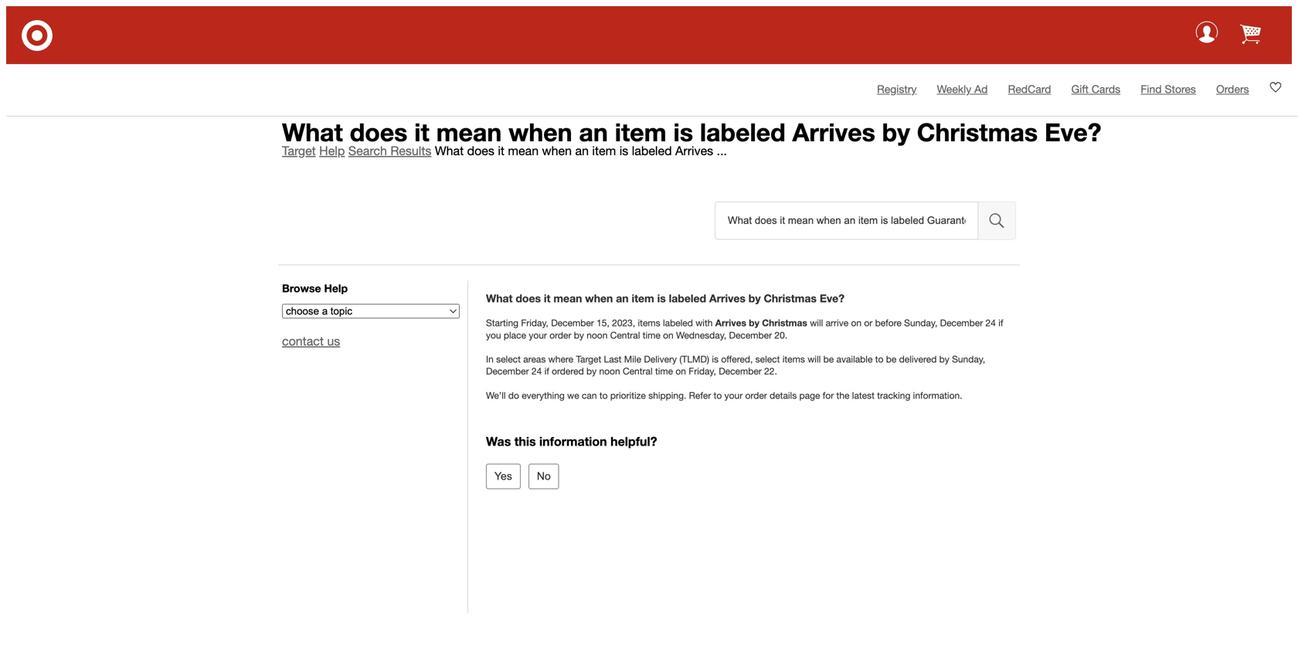 Task type: describe. For each thing, give the bounding box(es) containing it.
shipping.
[[649, 390, 687, 401]]

you
[[486, 330, 501, 341]]

search results link
[[349, 144, 432, 158]]

if inside in select areas where target last mile delivery (tlmd) is offered, select items will be available to be delivered by sunday, december 24 if ordered by noon central time on friday, december 22.
[[545, 366, 550, 377]]

target link
[[282, 144, 316, 158]]

will arrive on or before sunday, december 24 if you place your order by noon central time on wednesday, december 20.
[[486, 318, 1004, 341]]

this
[[515, 434, 536, 449]]

by right delivered
[[940, 354, 950, 365]]

orders link
[[1217, 83, 1250, 95]]

do
[[509, 390, 519, 401]]

christmas for what does it mean when an item is labeled arrives by christmas eve? target help search results what does it mean when an item is labeled arrives ...
[[917, 117, 1038, 147]]

by inside 'will arrive on or before sunday, december 24 if you place your order by noon central time on wednesday, december 20.'
[[574, 330, 584, 341]]

in
[[486, 354, 494, 365]]

what for what does it mean when an item is labeled arrives by christmas eve?
[[486, 292, 513, 305]]

information
[[540, 434, 607, 449]]

20.
[[775, 330, 788, 341]]

sunday, inside in select areas where target last mile delivery (tlmd) is offered, select items will be available to be delivered by sunday, december 24 if ordered by noon central time on friday, december 22.
[[953, 354, 986, 365]]

arrive
[[826, 318, 849, 329]]

0 vertical spatial friday,
[[521, 318, 549, 329]]

an for what does it mean when an item is labeled arrives by christmas eve?
[[616, 292, 629, 305]]

in select areas where target last mile delivery (tlmd) is offered, select items will be available to be delivered by sunday, december 24 if ordered by noon central time on friday, december 22.
[[486, 354, 986, 377]]

by up offered, on the right of the page
[[749, 318, 760, 329]]

starting friday, december 15, 2023, items labeled with arrives by christmas
[[486, 318, 810, 329]]

we'll do everything we can to prioritize shipping. refer to your order details page for the latest tracking information.
[[486, 390, 963, 401]]

eve? for what does it mean when an item is labeled arrives by christmas eve?
[[820, 292, 845, 305]]

it for what does it mean when an item is labeled arrives by christmas eve? target help search results what does it mean when an item is labeled arrives ...
[[415, 117, 430, 147]]

orders
[[1217, 83, 1250, 95]]

redcard link
[[1009, 83, 1052, 95]]

last
[[604, 354, 622, 365]]

24 inside 'will arrive on or before sunday, december 24 if you place your order by noon central time on wednesday, december 20.'
[[986, 318, 996, 329]]

will inside 'will arrive on or before sunday, december 24 if you place your order by noon central time on wednesday, december 20.'
[[810, 318, 824, 329]]

can
[[582, 390, 597, 401]]

search
[[349, 144, 387, 158]]

gift cards link
[[1072, 83, 1121, 95]]

tracking
[[878, 390, 911, 401]]

weekly ad
[[938, 83, 988, 95]]

my target.com shopping cart image
[[1241, 23, 1262, 44]]

gift cards
[[1072, 83, 1121, 95]]

is inside in select areas where target last mile delivery (tlmd) is offered, select items will be available to be delivered by sunday, december 24 if ordered by noon central time on friday, december 22.
[[712, 354, 719, 365]]

when for what does it mean when an item is labeled arrives by christmas eve?
[[585, 292, 613, 305]]

delivered
[[900, 354, 937, 365]]

latest
[[853, 390, 875, 401]]

time inside 'will arrive on or before sunday, december 24 if you place your order by noon central time on wednesday, december 20.'
[[643, 330, 661, 341]]

22.
[[765, 366, 778, 377]]

areas
[[524, 354, 546, 365]]

weekly ad link
[[938, 83, 988, 95]]

1 horizontal spatial does
[[467, 144, 495, 158]]

central inside 'will arrive on or before sunday, december 24 if you place your order by noon central time on wednesday, december 20.'
[[611, 330, 640, 341]]

details
[[770, 390, 797, 401]]

refer
[[689, 390, 712, 401]]

icon image
[[1196, 21, 1219, 43]]

0 horizontal spatial to
[[600, 390, 608, 401]]

offered,
[[722, 354, 753, 365]]

information.
[[914, 390, 963, 401]]

everything
[[522, 390, 565, 401]]

by right ordered at left
[[587, 366, 597, 377]]

2023,
[[612, 318, 636, 329]]

1 horizontal spatial your
[[725, 390, 743, 401]]

2 horizontal spatial on
[[852, 318, 862, 329]]

where
[[549, 354, 574, 365]]

ad
[[975, 83, 988, 95]]

item for what does it mean when an item is labeled arrives by christmas eve? target help search results what does it mean when an item is labeled arrives ...
[[615, 117, 667, 147]]

registry link
[[878, 83, 917, 95]]

eve? for what does it mean when an item is labeled arrives by christmas eve? target help search results what does it mean when an item is labeled arrives ...
[[1045, 117, 1102, 147]]

what for what does it mean when an item is labeled arrives by christmas eve? target help search results what does it mean when an item is labeled arrives ...
[[282, 117, 343, 147]]

noon inside 'will arrive on or before sunday, december 24 if you place your order by noon central time on wednesday, december 20.'
[[587, 330, 608, 341]]

results
[[391, 144, 432, 158]]

2 select from the left
[[756, 354, 780, 365]]

delivery
[[644, 354, 677, 365]]

registry
[[878, 83, 917, 95]]

to inside in select areas where target last mile delivery (tlmd) is offered, select items will be available to be delivered by sunday, december 24 if ordered by noon central time on friday, december 22.
[[876, 354, 884, 365]]

find
[[1141, 83, 1162, 95]]



Task type: locate. For each thing, give the bounding box(es) containing it.
prioritize
[[611, 390, 646, 401]]

time inside in select areas where target last mile delivery (tlmd) is offered, select items will be available to be delivered by sunday, december 24 if ordered by noon central time on friday, december 22.
[[656, 366, 673, 377]]

december down offered, on the right of the page
[[719, 366, 762, 377]]

on
[[852, 318, 862, 329], [663, 330, 674, 341], [676, 366, 687, 377]]

0 horizontal spatial sunday,
[[905, 318, 938, 329]]

your right place
[[529, 330, 547, 341]]

order left details
[[746, 390, 768, 401]]

starting
[[486, 318, 519, 329]]

1 horizontal spatial on
[[676, 366, 687, 377]]

it
[[415, 117, 430, 147], [498, 144, 505, 158], [544, 292, 551, 305]]

was
[[486, 434, 511, 449]]

order
[[550, 330, 572, 341], [746, 390, 768, 401]]

items right 2023,
[[638, 318, 661, 329]]

1 vertical spatial friday,
[[689, 366, 717, 377]]

1 horizontal spatial what
[[435, 144, 464, 158]]

favorites image
[[1270, 81, 1283, 94]]

what right results
[[435, 144, 464, 158]]

wednesday,
[[677, 330, 727, 341]]

browse help
[[282, 282, 348, 295]]

cards
[[1092, 83, 1121, 95]]

stores
[[1165, 83, 1197, 95]]

0 vertical spatial items
[[638, 318, 661, 329]]

mean for what does it mean when an item is labeled arrives by christmas eve?
[[554, 292, 582, 305]]

0 horizontal spatial be
[[824, 354, 834, 365]]

0 horizontal spatial friday,
[[521, 318, 549, 329]]

redcard
[[1009, 83, 1052, 95]]

help inside what does it mean when an item is labeled arrives by christmas eve? target help search results what does it mean when an item is labeled arrives ...
[[319, 144, 345, 158]]

your down in select areas where target last mile delivery (tlmd) is offered, select items will be available to be delivered by sunday, december 24 if ordered by noon central time on friday, december 22.
[[725, 390, 743, 401]]

by inside what does it mean when an item is labeled arrives by christmas eve? target help search results what does it mean when an item is labeled arrives ...
[[883, 117, 911, 147]]

24 inside in select areas where target last mile delivery (tlmd) is offered, select items will be available to be delivered by sunday, december 24 if ordered by noon central time on friday, december 22.
[[532, 366, 542, 377]]

2 horizontal spatial mean
[[554, 292, 582, 305]]

1 vertical spatial sunday,
[[953, 354, 986, 365]]

0 vertical spatial help
[[319, 144, 345, 158]]

by up 'will arrive on or before sunday, december 24 if you place your order by noon central time on wednesday, december 20.'
[[749, 292, 761, 305]]

sunday,
[[905, 318, 938, 329], [953, 354, 986, 365]]

0 horizontal spatial select
[[496, 354, 521, 365]]

1 vertical spatial order
[[746, 390, 768, 401]]

0 vertical spatial will
[[810, 318, 824, 329]]

target.com home image
[[22, 20, 53, 51]]

help link
[[319, 144, 345, 158]]

us
[[327, 334, 340, 349]]

for
[[823, 390, 834, 401]]

what left search
[[282, 117, 343, 147]]

be left available
[[824, 354, 834, 365]]

mile
[[625, 354, 642, 365]]

1 vertical spatial if
[[545, 366, 550, 377]]

will left arrive at the right of the page
[[810, 318, 824, 329]]

your
[[529, 330, 547, 341], [725, 390, 743, 401]]

2 be from the left
[[887, 354, 897, 365]]

items down 20. in the right bottom of the page
[[783, 354, 805, 365]]

2 horizontal spatial it
[[544, 292, 551, 305]]

does right help link
[[350, 117, 408, 147]]

0 vertical spatial christmas
[[917, 117, 1038, 147]]

1 horizontal spatial it
[[498, 144, 505, 158]]

we
[[568, 390, 580, 401]]

what
[[282, 117, 343, 147], [435, 144, 464, 158], [486, 292, 513, 305]]

0 vertical spatial on
[[852, 318, 862, 329]]

friday, inside in select areas where target last mile delivery (tlmd) is offered, select items will be available to be delivered by sunday, december 24 if ordered by noon central time on friday, december 22.
[[689, 366, 717, 377]]

christmas for what does it mean when an item is labeled arrives by christmas eve?
[[764, 292, 817, 305]]

time down 'delivery'
[[656, 366, 673, 377]]

contact us
[[282, 334, 340, 349]]

1 horizontal spatial 24
[[986, 318, 996, 329]]

0 horizontal spatial your
[[529, 330, 547, 341]]

1 vertical spatial on
[[663, 330, 674, 341]]

noon down the last
[[600, 366, 621, 377]]

time
[[643, 330, 661, 341], [656, 366, 673, 377]]

0 vertical spatial target
[[282, 144, 316, 158]]

does for what does it mean when an item is labeled arrives by christmas eve? target help search results what does it mean when an item is labeled arrives ...
[[350, 117, 408, 147]]

find stores
[[1141, 83, 1197, 95]]

0 vertical spatial your
[[529, 330, 547, 341]]

browse
[[282, 282, 321, 295]]

(tlmd)
[[680, 354, 710, 365]]

be left delivered
[[887, 354, 897, 365]]

1 vertical spatial your
[[725, 390, 743, 401]]

select right in
[[496, 354, 521, 365]]

central down 2023,
[[611, 330, 640, 341]]

december right before
[[941, 318, 984, 329]]

select up "22."
[[756, 354, 780, 365]]

was this information helpful?
[[486, 434, 658, 449]]

1 horizontal spatial if
[[999, 318, 1004, 329]]

2 horizontal spatial what
[[486, 292, 513, 305]]

it for what does it mean when an item is labeled arrives by christmas eve?
[[544, 292, 551, 305]]

0 horizontal spatial it
[[415, 117, 430, 147]]

select
[[496, 354, 521, 365], [756, 354, 780, 365]]

be
[[824, 354, 834, 365], [887, 354, 897, 365]]

search help text field
[[715, 202, 979, 240]]

what does it mean when an item is labeled arrives by christmas eve?
[[486, 292, 845, 305]]

1 vertical spatial help
[[324, 282, 348, 295]]

ordered
[[552, 366, 584, 377]]

noon
[[587, 330, 608, 341], [600, 366, 621, 377]]

1 horizontal spatial items
[[783, 354, 805, 365]]

to right refer
[[714, 390, 722, 401]]

will up page
[[808, 354, 821, 365]]

1 vertical spatial central
[[623, 366, 653, 377]]

1 horizontal spatial eve?
[[1045, 117, 1102, 147]]

contact
[[282, 334, 324, 349]]

place
[[504, 330, 527, 341]]

0 vertical spatial order
[[550, 330, 572, 341]]

1 horizontal spatial select
[[756, 354, 780, 365]]

what does it mean when an item is labeled arrives by christmas eve? target help search results what does it mean when an item is labeled arrives ...
[[282, 117, 1102, 158]]

noon down 15,
[[587, 330, 608, 341]]

help right target link
[[319, 144, 345, 158]]

will
[[810, 318, 824, 329], [808, 354, 821, 365]]

1 vertical spatial christmas
[[764, 292, 817, 305]]

available
[[837, 354, 873, 365]]

is
[[674, 117, 693, 147], [620, 144, 629, 158], [658, 292, 666, 305], [712, 354, 719, 365]]

or
[[865, 318, 873, 329]]

0 vertical spatial 24
[[986, 318, 996, 329]]

with
[[696, 318, 713, 329]]

noon inside in select areas where target last mile delivery (tlmd) is offered, select items will be available to be delivered by sunday, december 24 if ordered by noon central time on friday, december 22.
[[600, 366, 621, 377]]

on down (tlmd)
[[676, 366, 687, 377]]

central
[[611, 330, 640, 341], [623, 366, 653, 377]]

by up ordered at left
[[574, 330, 584, 341]]

on left or
[[852, 318, 862, 329]]

0 horizontal spatial target
[[282, 144, 316, 158]]

items
[[638, 318, 661, 329], [783, 354, 805, 365]]

december left 15,
[[551, 318, 594, 329]]

labeled
[[700, 117, 786, 147], [632, 144, 672, 158], [669, 292, 707, 305], [663, 318, 693, 329]]

eve? down gift
[[1045, 117, 1102, 147]]

eve? inside what does it mean when an item is labeled arrives by christmas eve? target help search results what does it mean when an item is labeled arrives ...
[[1045, 117, 1102, 147]]

0 vertical spatial time
[[643, 330, 661, 341]]

gift
[[1072, 83, 1089, 95]]

1 horizontal spatial order
[[746, 390, 768, 401]]

1 horizontal spatial sunday,
[[953, 354, 986, 365]]

does
[[350, 117, 408, 147], [467, 144, 495, 158], [516, 292, 541, 305]]

1 horizontal spatial be
[[887, 354, 897, 365]]

help
[[319, 144, 345, 158], [324, 282, 348, 295]]

friday,
[[521, 318, 549, 329], [689, 366, 717, 377]]

items inside in select areas where target last mile delivery (tlmd) is offered, select items will be available to be delivered by sunday, december 24 if ordered by noon central time on friday, december 22.
[[783, 354, 805, 365]]

1 vertical spatial noon
[[600, 366, 621, 377]]

target up ordered at left
[[576, 354, 602, 365]]

page
[[800, 390, 821, 401]]

0 horizontal spatial items
[[638, 318, 661, 329]]

central down mile
[[623, 366, 653, 377]]

1 vertical spatial will
[[808, 354, 821, 365]]

2 horizontal spatial to
[[876, 354, 884, 365]]

central inside in select areas where target last mile delivery (tlmd) is offered, select items will be available to be delivered by sunday, december 24 if ordered by noon central time on friday, december 22.
[[623, 366, 653, 377]]

sunday, inside 'will arrive on or before sunday, december 24 if you place your order by noon central time on wednesday, december 20.'
[[905, 318, 938, 329]]

if inside 'will arrive on or before sunday, december 24 if you place your order by noon central time on wednesday, december 20.'
[[999, 318, 1004, 329]]

1 vertical spatial eve?
[[820, 292, 845, 305]]

when for what does it mean when an item is labeled arrives by christmas eve? target help search results what does it mean when an item is labeled arrives ...
[[509, 117, 573, 147]]

an for what does it mean when an item is labeled arrives by christmas eve? target help search results what does it mean when an item is labeled arrives ...
[[579, 117, 608, 147]]

1 vertical spatial time
[[656, 366, 673, 377]]

mean for what does it mean when an item is labeled arrives by christmas eve? target help search results what does it mean when an item is labeled arrives ...
[[437, 117, 502, 147]]

0 vertical spatial central
[[611, 330, 640, 341]]

0 horizontal spatial order
[[550, 330, 572, 341]]

weekly
[[938, 83, 972, 95]]

order up where
[[550, 330, 572, 341]]

0 vertical spatial eve?
[[1045, 117, 1102, 147]]

0 horizontal spatial if
[[545, 366, 550, 377]]

december
[[551, 318, 594, 329], [941, 318, 984, 329], [729, 330, 772, 341], [486, 366, 529, 377], [719, 366, 762, 377]]

time down starting friday, december 15, 2023, items labeled with arrives by christmas
[[643, 330, 661, 341]]

help right browse
[[324, 282, 348, 295]]

2 vertical spatial christmas
[[762, 318, 808, 329]]

1 vertical spatial 24
[[532, 366, 542, 377]]

1 vertical spatial target
[[576, 354, 602, 365]]

to right available
[[876, 354, 884, 365]]

contact us link
[[282, 334, 340, 349]]

does right results
[[467, 144, 495, 158]]

2 horizontal spatial does
[[516, 292, 541, 305]]

before
[[876, 318, 902, 329]]

item for what does it mean when an item is labeled arrives by christmas eve?
[[632, 292, 655, 305]]

the
[[837, 390, 850, 401]]

on inside in select areas where target last mile delivery (tlmd) is offered, select items will be available to be delivered by sunday, december 24 if ordered by noon central time on friday, december 22.
[[676, 366, 687, 377]]

1 horizontal spatial mean
[[508, 144, 539, 158]]

1 vertical spatial items
[[783, 354, 805, 365]]

0 horizontal spatial eve?
[[820, 292, 845, 305]]

sunday, up information.
[[953, 354, 986, 365]]

target inside what does it mean when an item is labeled arrives by christmas eve? target help search results what does it mean when an item is labeled arrives ...
[[282, 144, 316, 158]]

2 vertical spatial on
[[676, 366, 687, 377]]

None submit
[[486, 464, 521, 490], [529, 464, 560, 490], [486, 464, 521, 490], [529, 464, 560, 490]]

december up offered, on the right of the page
[[729, 330, 772, 341]]

...
[[717, 144, 727, 158]]

1 horizontal spatial target
[[576, 354, 602, 365]]

order inside 'will arrive on or before sunday, december 24 if you place your order by noon central time on wednesday, december 20.'
[[550, 330, 572, 341]]

0 horizontal spatial does
[[350, 117, 408, 147]]

by down registry link
[[883, 117, 911, 147]]

15,
[[597, 318, 610, 329]]

christmas
[[917, 117, 1038, 147], [764, 292, 817, 305], [762, 318, 808, 329]]

eve? up arrive at the right of the page
[[820, 292, 845, 305]]

christmas inside what does it mean when an item is labeled arrives by christmas eve? target help search results what does it mean when an item is labeled arrives ...
[[917, 117, 1038, 147]]

does for what does it mean when an item is labeled arrives by christmas eve?
[[516, 292, 541, 305]]

1 select from the left
[[496, 354, 521, 365]]

will inside in select areas where target last mile delivery (tlmd) is offered, select items will be available to be delivered by sunday, december 24 if ordered by noon central time on friday, december 22.
[[808, 354, 821, 365]]

mean
[[437, 117, 502, 147], [508, 144, 539, 158], [554, 292, 582, 305]]

0 vertical spatial noon
[[587, 330, 608, 341]]

what up starting
[[486, 292, 513, 305]]

to right can
[[600, 390, 608, 401]]

helpful?
[[611, 434, 658, 449]]

arrives
[[793, 117, 876, 147], [676, 144, 714, 158], [710, 292, 746, 305], [716, 318, 747, 329]]

target left help link
[[282, 144, 316, 158]]

0 horizontal spatial what
[[282, 117, 343, 147]]

when
[[509, 117, 573, 147], [542, 144, 572, 158], [585, 292, 613, 305]]

sunday, right before
[[905, 318, 938, 329]]

we'll
[[486, 390, 506, 401]]

1 horizontal spatial to
[[714, 390, 722, 401]]

24
[[986, 318, 996, 329], [532, 366, 542, 377]]

friday, up place
[[521, 318, 549, 329]]

0 horizontal spatial on
[[663, 330, 674, 341]]

1 be from the left
[[824, 354, 834, 365]]

eve?
[[1045, 117, 1102, 147], [820, 292, 845, 305]]

to
[[876, 354, 884, 365], [600, 390, 608, 401], [714, 390, 722, 401]]

target inside in select areas where target last mile delivery (tlmd) is offered, select items will be available to be delivered by sunday, december 24 if ordered by noon central time on friday, december 22.
[[576, 354, 602, 365]]

on down starting friday, december 15, 2023, items labeled with arrives by christmas
[[663, 330, 674, 341]]

an
[[579, 117, 608, 147], [576, 144, 589, 158], [616, 292, 629, 305]]

your inside 'will arrive on or before sunday, december 24 if you place your order by noon central time on wednesday, december 20.'
[[529, 330, 547, 341]]

friday, down (tlmd)
[[689, 366, 717, 377]]

1 horizontal spatial friday,
[[689, 366, 717, 377]]

0 vertical spatial sunday,
[[905, 318, 938, 329]]

0 horizontal spatial mean
[[437, 117, 502, 147]]

if
[[999, 318, 1004, 329], [545, 366, 550, 377]]

does up starting
[[516, 292, 541, 305]]

None image field
[[979, 202, 1017, 240]]

0 vertical spatial if
[[999, 318, 1004, 329]]

find stores link
[[1141, 83, 1197, 95]]

0 horizontal spatial 24
[[532, 366, 542, 377]]

december down in
[[486, 366, 529, 377]]



Task type: vqa. For each thing, say whether or not it's contained in the screenshot.
Nutrition Information
no



